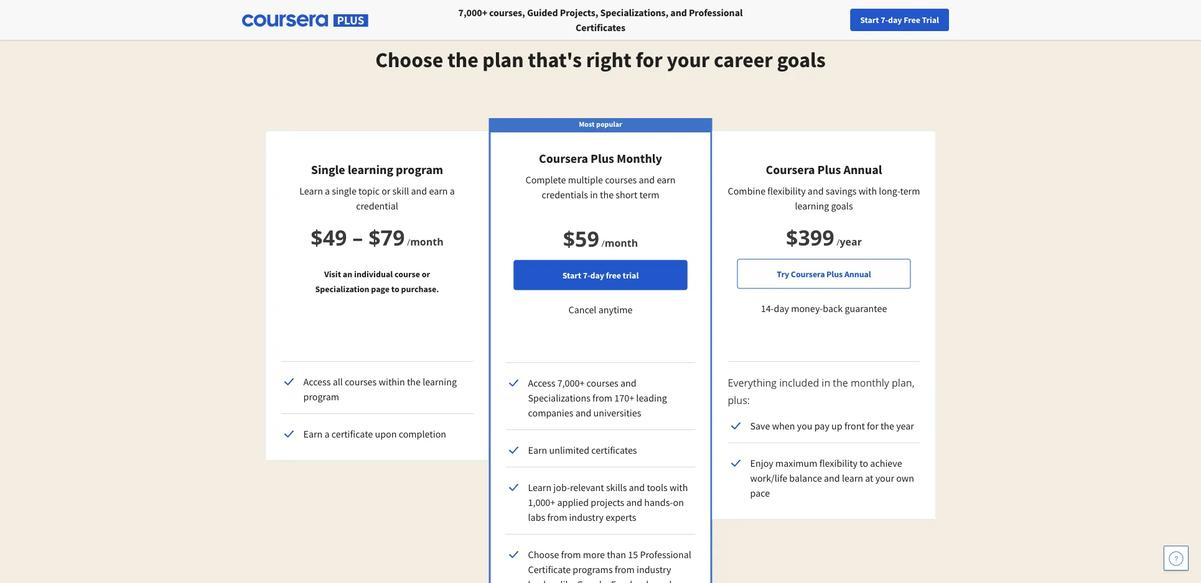 Task type: locate. For each thing, give the bounding box(es) containing it.
hands-
[[644, 497, 673, 509]]

and down monthly on the top of page
[[639, 174, 655, 186]]

earn right skill
[[429, 185, 448, 197]]

0 horizontal spatial year
[[840, 235, 862, 248]]

coursera up combine flexibility and savings with long-term learning goals
[[766, 162, 815, 178]]

learning right within
[[423, 376, 457, 388]]

earn inside complete multiple courses and earn credentials in the short term
[[657, 174, 676, 186]]

balance
[[790, 472, 822, 485]]

1 horizontal spatial /
[[602, 237, 605, 249]]

0 vertical spatial industry
[[569, 512, 604, 524]]

0 vertical spatial with
[[859, 185, 877, 197]]

courses inside complete multiple courses and earn credentials in the short term
[[605, 174, 637, 186]]

in right included
[[822, 377, 831, 390]]

2 horizontal spatial day
[[888, 14, 902, 26]]

0 horizontal spatial choose
[[376, 46, 443, 73]]

goals inside combine flexibility and savings with long-term learning goals
[[831, 200, 853, 212]]

0 horizontal spatial access
[[303, 376, 331, 388]]

1 vertical spatial earn
[[528, 444, 547, 457]]

plus up multiple
[[591, 151, 614, 167]]

the inside complete multiple courses and earn credentials in the short term
[[600, 189, 614, 201]]

7,000+ left the 'courses,'
[[458, 6, 487, 19]]

learning up $399
[[795, 200, 829, 212]]

the right within
[[407, 376, 421, 388]]

professional
[[689, 6, 743, 19], [640, 549, 692, 561]]

annual
[[844, 162, 882, 178], [845, 269, 871, 280]]

program down all
[[303, 391, 339, 403]]

1 vertical spatial day
[[590, 270, 604, 281]]

the inside the access all courses within the learning program
[[407, 376, 421, 388]]

money-
[[791, 303, 823, 315]]

coursera
[[539, 151, 588, 167], [766, 162, 815, 178], [791, 269, 825, 280]]

tools
[[647, 482, 668, 494]]

from right "labs"
[[547, 512, 567, 524]]

learn down single
[[300, 185, 323, 197]]

leading
[[636, 392, 667, 405]]

coursera for coursera plus monthly
[[539, 151, 588, 167]]

visit
[[324, 269, 341, 280]]

0 horizontal spatial your
[[667, 46, 710, 73]]

an
[[343, 269, 352, 280]]

in
[[590, 189, 598, 201], [822, 377, 831, 390]]

monthly
[[851, 377, 889, 390]]

the left plan at the left top
[[448, 46, 478, 73]]

0 horizontal spatial 7-
[[583, 270, 590, 281]]

earn
[[303, 428, 323, 441], [528, 444, 547, 457]]

from inside learn job-relevant skills and tools with 1,000+ applied projects and hands-on labs from industry experts
[[547, 512, 567, 524]]

0 vertical spatial 7,000+
[[458, 6, 487, 19]]

0 horizontal spatial earn
[[429, 185, 448, 197]]

coursera right try
[[791, 269, 825, 280]]

7- left free
[[881, 14, 888, 26]]

pay
[[815, 420, 830, 433]]

maximum
[[776, 458, 818, 470]]

the left short
[[600, 189, 614, 201]]

in inside complete multiple courses and earn credentials in the short term
[[590, 189, 598, 201]]

1 horizontal spatial program
[[396, 162, 443, 178]]

or inside learn a single topic or skill and earn a credential
[[382, 185, 391, 197]]

for
[[636, 46, 663, 73], [867, 420, 879, 433]]

a right skill
[[450, 185, 455, 197]]

courses up 170+
[[587, 377, 619, 390]]

to
[[391, 284, 399, 295], [860, 458, 868, 470]]

$79
[[369, 223, 405, 252]]

0 vertical spatial or
[[382, 185, 391, 197]]

0 horizontal spatial to
[[391, 284, 399, 295]]

0 vertical spatial start
[[860, 14, 879, 26]]

1 vertical spatial in
[[822, 377, 831, 390]]

1 vertical spatial professional
[[640, 549, 692, 561]]

learn up 1,000+
[[528, 482, 552, 494]]

1 vertical spatial year
[[896, 420, 914, 433]]

year
[[840, 235, 862, 248], [896, 420, 914, 433]]

2 vertical spatial your
[[876, 472, 895, 485]]

start 7-day free trial
[[563, 270, 639, 281]]

1 horizontal spatial 7,000+
[[558, 377, 585, 390]]

earn down monthly on the top of page
[[657, 174, 676, 186]]

1 vertical spatial choose
[[528, 549, 559, 561]]

0 horizontal spatial with
[[670, 482, 688, 494]]

0 horizontal spatial /
[[407, 236, 410, 248]]

1 horizontal spatial day
[[774, 303, 789, 315]]

your down achieve
[[876, 472, 895, 485]]

anytime
[[599, 304, 633, 317]]

specializations
[[528, 392, 591, 405]]

1 horizontal spatial your
[[876, 472, 895, 485]]

0 vertical spatial 7-
[[881, 14, 888, 26]]

learn
[[842, 472, 863, 485]]

and right skill
[[411, 185, 427, 197]]

a left certificate
[[325, 428, 330, 441]]

and up 170+
[[621, 377, 637, 390]]

1 vertical spatial to
[[860, 458, 868, 470]]

1 horizontal spatial learn
[[528, 482, 552, 494]]

plus up savings
[[818, 162, 841, 178]]

courses right all
[[345, 376, 377, 388]]

single
[[332, 185, 357, 197]]

coursera for coursera plus annual
[[766, 162, 815, 178]]

flexibility inside combine flexibility and savings with long-term learning goals
[[768, 185, 806, 197]]

certificate
[[528, 564, 571, 576]]

0 horizontal spatial term
[[640, 189, 659, 201]]

work/life
[[750, 472, 788, 485]]

0 horizontal spatial day
[[590, 270, 604, 281]]

0 vertical spatial in
[[590, 189, 598, 201]]

most popular
[[579, 119, 622, 129]]

/ inside the "$59 / month"
[[602, 237, 605, 249]]

your right find
[[954, 14, 970, 26]]

2 horizontal spatial /
[[837, 236, 840, 248]]

1 horizontal spatial term
[[900, 185, 920, 197]]

1 horizontal spatial in
[[822, 377, 831, 390]]

try coursera plus annual
[[777, 269, 871, 280]]

0 vertical spatial program
[[396, 162, 443, 178]]

/ inside $399 / year
[[837, 236, 840, 248]]

1 horizontal spatial or
[[422, 269, 430, 280]]

1 horizontal spatial earn
[[657, 174, 676, 186]]

0 vertical spatial for
[[636, 46, 663, 73]]

7- left the free
[[583, 270, 590, 281]]

1 vertical spatial learn
[[528, 482, 552, 494]]

1 horizontal spatial learning
[[423, 376, 457, 388]]

coursera up complete on the top left
[[539, 151, 588, 167]]

from up universities
[[593, 392, 613, 405]]

or inside visit an individual course or specialization page to purchase.
[[422, 269, 430, 280]]

year up achieve
[[896, 420, 914, 433]]

in inside the everything included in the monthly plan, plus:
[[822, 377, 831, 390]]

and inside enjoy maximum flexibility to achieve work/life balance and learn at your own pace
[[824, 472, 840, 485]]

0 vertical spatial to
[[391, 284, 399, 295]]

0 horizontal spatial goals
[[777, 46, 826, 73]]

1 horizontal spatial access
[[528, 377, 556, 390]]

a left single
[[325, 185, 330, 197]]

1 vertical spatial or
[[422, 269, 430, 280]]

the right front
[[881, 420, 894, 433]]

0 horizontal spatial flexibility
[[768, 185, 806, 197]]

0 horizontal spatial learn
[[300, 185, 323, 197]]

2 vertical spatial day
[[774, 303, 789, 315]]

day for free
[[888, 14, 902, 26]]

or
[[382, 185, 391, 197], [422, 269, 430, 280]]

/ right $399
[[837, 236, 840, 248]]

0 horizontal spatial industry
[[569, 512, 604, 524]]

own
[[897, 472, 914, 485]]

1 horizontal spatial with
[[859, 185, 877, 197]]

1 vertical spatial for
[[867, 420, 879, 433]]

goals right career
[[777, 46, 826, 73]]

day left free
[[888, 14, 902, 26]]

industry down 'applied'
[[569, 512, 604, 524]]

a
[[325, 185, 330, 197], [450, 185, 455, 197], [325, 428, 330, 441]]

0 vertical spatial choose
[[376, 46, 443, 73]]

on
[[673, 497, 684, 509]]

start left free
[[860, 14, 879, 26]]

and left tools
[[629, 482, 645, 494]]

access left all
[[303, 376, 331, 388]]

back
[[823, 303, 843, 315]]

0 horizontal spatial earn
[[303, 428, 323, 441]]

/
[[407, 236, 410, 248], [837, 236, 840, 248], [602, 237, 605, 249]]

annual up guarantee
[[845, 269, 871, 280]]

1 vertical spatial start
[[563, 270, 581, 281]]

enjoy maximum flexibility to achieve work/life balance and learn at your own pace
[[750, 458, 914, 500]]

choose inside 'choose from more than 15 professional certificate programs from industry leaders like google, facebook, a'
[[528, 549, 559, 561]]

to inside enjoy maximum flexibility to achieve work/life balance and learn at your own pace
[[860, 458, 868, 470]]

when
[[772, 420, 795, 433]]

0 horizontal spatial month
[[410, 235, 444, 248]]

in down multiple
[[590, 189, 598, 201]]

1 horizontal spatial to
[[860, 458, 868, 470]]

term inside combine flexibility and savings with long-term learning goals
[[900, 185, 920, 197]]

year right $399
[[840, 235, 862, 248]]

or up purchase.
[[422, 269, 430, 280]]

learn for learn job-relevant skills and tools with 1,000+ applied projects and hands-on labs from industry experts
[[528, 482, 552, 494]]

0 vertical spatial day
[[888, 14, 902, 26]]

1 horizontal spatial month
[[605, 236, 638, 250]]

popular
[[596, 119, 622, 129]]

earn left unlimited at the left bottom
[[528, 444, 547, 457]]

day left money-
[[774, 303, 789, 315]]

access up specializations
[[528, 377, 556, 390]]

0 horizontal spatial start
[[563, 270, 581, 281]]

try
[[777, 269, 789, 280]]

2 vertical spatial learning
[[423, 376, 457, 388]]

earn unlimited certificates
[[528, 444, 637, 457]]

None search field
[[171, 8, 470, 33]]

month up the course
[[410, 235, 444, 248]]

month up the free
[[605, 236, 638, 250]]

7,000+ courses, guided projects, specializations, and professional certificates
[[458, 6, 743, 34]]

industry up facebook,
[[637, 564, 671, 576]]

a for learn a single topic or skill and earn a credential
[[325, 185, 330, 197]]

1 horizontal spatial earn
[[528, 444, 547, 457]]

0 vertical spatial learn
[[300, 185, 323, 197]]

with inside learn job-relevant skills and tools with 1,000+ applied projects and hands-on labs from industry experts
[[670, 482, 688, 494]]

15
[[628, 549, 638, 561]]

from up facebook,
[[615, 564, 635, 576]]

learn inside learn a single topic or skill and earn a credential
[[300, 185, 323, 197]]

short
[[616, 189, 638, 201]]

and inside 7,000+ courses, guided projects, specializations, and professional certificates
[[671, 6, 687, 19]]

2 horizontal spatial learning
[[795, 200, 829, 212]]

$49 – $79 / month
[[311, 223, 444, 252]]

courses for multiple
[[605, 174, 637, 186]]

or left skill
[[382, 185, 391, 197]]

1 horizontal spatial flexibility
[[820, 458, 858, 470]]

7-
[[881, 14, 888, 26], [583, 270, 590, 281]]

find your new career
[[936, 14, 1014, 26]]

with left long-
[[859, 185, 877, 197]]

start up cancel
[[563, 270, 581, 281]]

labs
[[528, 512, 545, 524]]

flexibility up learn
[[820, 458, 858, 470]]

trial
[[623, 270, 639, 281]]

7- inside start 7-day free trial button
[[583, 270, 590, 281]]

0 vertical spatial learning
[[348, 162, 393, 178]]

7- for free
[[583, 270, 590, 281]]

goals down savings
[[831, 200, 853, 212]]

1 vertical spatial program
[[303, 391, 339, 403]]

start
[[860, 14, 879, 26], [563, 270, 581, 281]]

1 vertical spatial with
[[670, 482, 688, 494]]

courses inside the access all courses within the learning program
[[345, 376, 377, 388]]

learning
[[348, 162, 393, 178], [795, 200, 829, 212], [423, 376, 457, 388]]

earn left certificate
[[303, 428, 323, 441]]

courses up short
[[605, 174, 637, 186]]

professional right 15
[[640, 549, 692, 561]]

program up skill
[[396, 162, 443, 178]]

month inside $49 – $79 / month
[[410, 235, 444, 248]]

0 vertical spatial professional
[[689, 6, 743, 19]]

page
[[371, 284, 390, 295]]

google,
[[577, 579, 609, 584]]

learn inside learn job-relevant skills and tools with 1,000+ applied projects and hands-on labs from industry experts
[[528, 482, 552, 494]]

7- inside start 7-day free trial button
[[881, 14, 888, 26]]

1 horizontal spatial industry
[[637, 564, 671, 576]]

completion
[[399, 428, 446, 441]]

goals
[[777, 46, 826, 73], [831, 200, 853, 212]]

/ right $59
[[602, 237, 605, 249]]

multiple
[[568, 174, 603, 186]]

0 horizontal spatial program
[[303, 391, 339, 403]]

0 vertical spatial goals
[[777, 46, 826, 73]]

1 horizontal spatial start
[[860, 14, 879, 26]]

courses inside access 7,000+ courses and specializations from 170+ leading companies and universities
[[587, 377, 619, 390]]

and down specializations
[[576, 407, 592, 420]]

learning inside the access all courses within the learning program
[[423, 376, 457, 388]]

month
[[410, 235, 444, 248], [605, 236, 638, 250]]

program
[[396, 162, 443, 178], [303, 391, 339, 403]]

access inside the access all courses within the learning program
[[303, 376, 331, 388]]

0 vertical spatial year
[[840, 235, 862, 248]]

1 horizontal spatial 7-
[[881, 14, 888, 26]]

7,000+ up specializations
[[558, 377, 585, 390]]

1 vertical spatial flexibility
[[820, 458, 858, 470]]

access all courses within the learning program
[[303, 376, 457, 403]]

earn inside learn a single topic or skill and earn a credential
[[429, 185, 448, 197]]

universities
[[594, 407, 641, 420]]

1 vertical spatial 7,000+
[[558, 377, 585, 390]]

and down coursera plus annual
[[808, 185, 824, 197]]

1,000+
[[528, 497, 555, 509]]

1 vertical spatial goals
[[831, 200, 853, 212]]

0 vertical spatial flexibility
[[768, 185, 806, 197]]

your
[[954, 14, 970, 26], [667, 46, 710, 73], [876, 472, 895, 485]]

the left monthly
[[833, 377, 848, 390]]

to inside visit an individual course or specialization page to purchase.
[[391, 284, 399, 295]]

for right front
[[867, 420, 879, 433]]

1 vertical spatial 7-
[[583, 270, 590, 281]]

access inside access 7,000+ courses and specializations from 170+ leading companies and universities
[[528, 377, 556, 390]]

to up "at"
[[860, 458, 868, 470]]

0 horizontal spatial in
[[590, 189, 598, 201]]

$59 / month
[[563, 224, 638, 253]]

most
[[579, 119, 595, 129]]

choose for choose the plan that's right for your career goals
[[376, 46, 443, 73]]

included
[[779, 377, 819, 390]]

your left career
[[667, 46, 710, 73]]

with up on
[[670, 482, 688, 494]]

plus up back
[[827, 269, 843, 280]]

skills
[[606, 482, 627, 494]]

2 horizontal spatial your
[[954, 14, 970, 26]]

projects
[[591, 497, 624, 509]]

0 horizontal spatial or
[[382, 185, 391, 197]]

for right the right
[[636, 46, 663, 73]]

1 vertical spatial industry
[[637, 564, 671, 576]]

1 vertical spatial annual
[[845, 269, 871, 280]]

0 vertical spatial your
[[954, 14, 970, 26]]

and left learn
[[824, 472, 840, 485]]

pace
[[750, 487, 770, 500]]

1 horizontal spatial choose
[[528, 549, 559, 561]]

from inside access 7,000+ courses and specializations from 170+ leading companies and universities
[[593, 392, 613, 405]]

flexibility right combine
[[768, 185, 806, 197]]

learn
[[300, 185, 323, 197], [528, 482, 552, 494]]

0 horizontal spatial 7,000+
[[458, 6, 487, 19]]

1 horizontal spatial goals
[[831, 200, 853, 212]]

0 vertical spatial earn
[[303, 428, 323, 441]]

$399 / year
[[786, 223, 862, 252]]

help center image
[[1169, 552, 1184, 566]]

enjoy
[[750, 458, 774, 470]]

term
[[900, 185, 920, 197], [640, 189, 659, 201]]

with inside combine flexibility and savings with long-term learning goals
[[859, 185, 877, 197]]

day left the free
[[590, 270, 604, 281]]

/ right $79 at the left top
[[407, 236, 410, 248]]

and right specializations,
[[671, 6, 687, 19]]

1 vertical spatial learning
[[795, 200, 829, 212]]

professional up career
[[689, 6, 743, 19]]

annual up savings
[[844, 162, 882, 178]]

learning up "topic"
[[348, 162, 393, 178]]

to right page
[[391, 284, 399, 295]]



Task type: describe. For each thing, give the bounding box(es) containing it.
cancel
[[569, 304, 597, 317]]

1 horizontal spatial year
[[896, 420, 914, 433]]

learn job-relevant skills and tools with 1,000+ applied projects and hands-on labs from industry experts
[[528, 482, 688, 524]]

plus inside button
[[827, 269, 843, 280]]

savings
[[826, 185, 857, 197]]

applied
[[557, 497, 589, 509]]

7,000+ inside 7,000+ courses, guided projects, specializations, and professional certificates
[[458, 6, 487, 19]]

plus for monthly
[[591, 151, 614, 167]]

save
[[750, 420, 770, 433]]

everything included in the monthly plan, plus:
[[728, 377, 915, 407]]

year inside $399 / year
[[840, 235, 862, 248]]

$399
[[786, 223, 835, 252]]

and inside combine flexibility and savings with long-term learning goals
[[808, 185, 824, 197]]

170+
[[615, 392, 634, 405]]

job-
[[554, 482, 570, 494]]

leaders
[[528, 579, 559, 584]]

combine
[[728, 185, 766, 197]]

flexibility inside enjoy maximum flexibility to achieve work/life balance and learn at your own pace
[[820, 458, 858, 470]]

free
[[606, 270, 621, 281]]

professional inside 'choose from more than 15 professional certificate programs from industry leaders like google, facebook, a'
[[640, 549, 692, 561]]

the inside the everything included in the monthly plan, plus:
[[833, 377, 848, 390]]

1 vertical spatial your
[[667, 46, 710, 73]]

career
[[990, 14, 1014, 26]]

guarantee
[[845, 303, 887, 315]]

up
[[832, 420, 843, 433]]

programs
[[573, 564, 613, 576]]

start for start 7-day free trial
[[563, 270, 581, 281]]

/ inside $49 – $79 / month
[[407, 236, 410, 248]]

relevant
[[570, 482, 604, 494]]

find your new career link
[[930, 12, 1020, 28]]

visit an individual course or specialization page to purchase.
[[315, 269, 439, 295]]

than
[[607, 549, 626, 561]]

front
[[845, 420, 865, 433]]

learning inside combine flexibility and savings with long-term learning goals
[[795, 200, 829, 212]]

access for access all courses within the learning program
[[303, 376, 331, 388]]

–
[[353, 223, 363, 252]]

specialization
[[315, 284, 369, 295]]

learn for learn a single topic or skill and earn a credential
[[300, 185, 323, 197]]

earn a certificate upon completion
[[303, 428, 446, 441]]

start 7-day free trial button
[[514, 261, 688, 290]]

within
[[379, 376, 405, 388]]

monthly
[[617, 151, 662, 167]]

term inside complete multiple courses and earn credentials in the short term
[[640, 189, 659, 201]]

free
[[904, 14, 921, 26]]

specializations,
[[600, 6, 669, 19]]

certificate
[[332, 428, 373, 441]]

professional inside 7,000+ courses, guided projects, specializations, and professional certificates
[[689, 6, 743, 19]]

0 horizontal spatial learning
[[348, 162, 393, 178]]

experts
[[606, 512, 637, 524]]

achieve
[[870, 458, 902, 470]]

from left more
[[561, 549, 581, 561]]

upon
[[375, 428, 397, 441]]

all
[[333, 376, 343, 388]]

day for free
[[590, 270, 604, 281]]

trial
[[922, 14, 939, 26]]

or for topic
[[382, 185, 391, 197]]

access for access 7,000+ courses and specializations from 170+ leading companies and universities
[[528, 377, 556, 390]]

plus for annual
[[818, 162, 841, 178]]

facebook,
[[611, 579, 654, 584]]

0 vertical spatial annual
[[844, 162, 882, 178]]

everything
[[728, 377, 777, 390]]

topic
[[359, 185, 380, 197]]

coursera inside button
[[791, 269, 825, 280]]

7,000+ inside access 7,000+ courses and specializations from 170+ leading companies and universities
[[558, 377, 585, 390]]

right
[[586, 46, 632, 73]]

credential
[[356, 200, 398, 212]]

0 horizontal spatial for
[[636, 46, 663, 73]]

individual
[[354, 269, 393, 280]]

guided
[[527, 6, 558, 19]]

try coursera plus annual button
[[737, 259, 911, 289]]

save  when you pay up front for the year
[[750, 420, 914, 433]]

at
[[865, 472, 874, 485]]

14-
[[761, 303, 774, 315]]

certificates
[[592, 444, 637, 457]]

single learning program
[[311, 162, 443, 178]]

career
[[714, 46, 773, 73]]

$49
[[311, 223, 347, 252]]

a for earn a certificate upon completion
[[325, 428, 330, 441]]

industry inside learn job-relevant skills and tools with 1,000+ applied projects and hands-on labs from industry experts
[[569, 512, 604, 524]]

start 7-day free trial button
[[850, 9, 949, 31]]

annual inside button
[[845, 269, 871, 280]]

and up experts
[[626, 497, 642, 509]]

plus:
[[728, 394, 750, 407]]

coursera plus monthly
[[539, 151, 662, 167]]

that's
[[528, 46, 582, 73]]

earn for $59
[[528, 444, 547, 457]]

14-day money-back guarantee
[[761, 303, 887, 315]]

single
[[311, 162, 345, 178]]

your inside enjoy maximum flexibility to achieve work/life balance and learn at your own pace
[[876, 472, 895, 485]]

program inside the access all courses within the learning program
[[303, 391, 339, 403]]

projects,
[[560, 6, 598, 19]]

choose for choose from more than 15 professional certificate programs from industry leaders like google, facebook, a
[[528, 549, 559, 561]]

start for start 7-day free trial
[[860, 14, 879, 26]]

and inside complete multiple courses and earn credentials in the short term
[[639, 174, 655, 186]]

courses,
[[489, 6, 525, 19]]

goals for career
[[777, 46, 826, 73]]

month inside the "$59 / month"
[[605, 236, 638, 250]]

1 horizontal spatial for
[[867, 420, 879, 433]]

purchase.
[[401, 284, 439, 295]]

cancel anytime
[[569, 304, 633, 317]]

and inside learn a single topic or skill and earn a credential
[[411, 185, 427, 197]]

start 7-day free trial
[[860, 14, 939, 26]]

goals for learning
[[831, 200, 853, 212]]

credentials
[[542, 189, 588, 201]]

industry inside 'choose from more than 15 professional certificate programs from industry leaders like google, facebook, a'
[[637, 564, 671, 576]]

or for course
[[422, 269, 430, 280]]

/ for $59
[[602, 237, 605, 249]]

courses for 7,000+
[[587, 377, 619, 390]]

course
[[395, 269, 420, 280]]

like
[[561, 579, 575, 584]]

courses for all
[[345, 376, 377, 388]]

earn for $49
[[303, 428, 323, 441]]

7- for free
[[881, 14, 888, 26]]

skill
[[393, 185, 409, 197]]

/ for $399
[[837, 236, 840, 248]]

coursera plus image
[[242, 14, 369, 27]]

find
[[936, 14, 952, 26]]

certificates
[[576, 21, 626, 34]]

complete multiple courses and earn credentials in the short term
[[526, 174, 676, 201]]

choose from more than 15 professional certificate programs from industry leaders like google, facebook, a
[[528, 549, 692, 584]]

more
[[583, 549, 605, 561]]



Task type: vqa. For each thing, say whether or not it's contained in the screenshot.
Plus
yes



